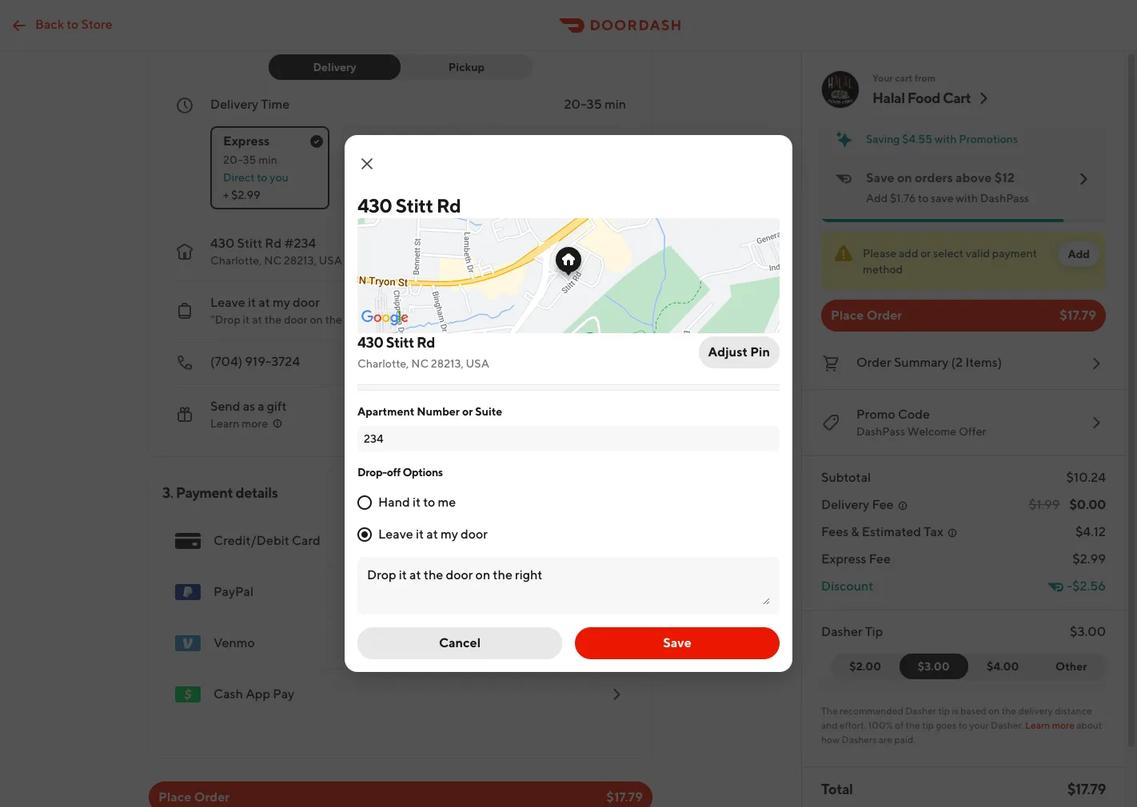 Task type: locate. For each thing, give the bounding box(es) containing it.
paypal
[[214, 585, 254, 600]]

add new payment method image
[[607, 686, 626, 705]]

on left "right""
[[310, 314, 323, 326]]

select
[[934, 247, 964, 260]]

1 vertical spatial 20–35
[[223, 154, 256, 166]]

more down "distance"
[[1052, 720, 1075, 732]]

20–35
[[564, 97, 602, 112], [223, 154, 256, 166]]

$2.99
[[231, 189, 260, 202], [1073, 552, 1106, 567]]

to
[[67, 16, 79, 32], [257, 171, 268, 184], [918, 192, 929, 205], [423, 495, 435, 510], [959, 720, 968, 732]]

430 stitt rd charlotte, nc 28213, usa
[[358, 334, 489, 370]]

1 vertical spatial more
[[1052, 720, 1075, 732]]

dashpass inside promo code dashpass welcome offer
[[857, 426, 906, 438]]

at down 'me'
[[427, 527, 438, 542]]

min inside 20–35 min direct to you + $2.99
[[259, 154, 277, 166]]

stitt for 430 stitt rd #234 charlotte,  nc 28213,  usa
[[237, 236, 262, 251]]

430 inside 430 stitt rd #234 charlotte,  nc 28213,  usa
[[210, 236, 235, 251]]

door for leave it at my door
[[461, 527, 488, 542]]

learn more down 'delivery'
[[1026, 720, 1075, 732]]

more down as
[[242, 418, 268, 430]]

1 horizontal spatial or
[[921, 247, 931, 260]]

1 horizontal spatial express
[[822, 552, 867, 567]]

to left your
[[959, 720, 968, 732]]

or left suite on the bottom left of the page
[[462, 406, 473, 418]]

0 horizontal spatial nc
[[264, 254, 282, 267]]

min for 20–35 min direct to you + $2.99
[[259, 154, 277, 166]]

none radio containing express
[[210, 126, 330, 210]]

it down 430 stitt rd #234 charlotte,  nc 28213,  usa
[[248, 295, 256, 310]]

status
[[822, 232, 1106, 290]]

express up discount
[[822, 552, 867, 567]]

powered by google image
[[362, 310, 409, 326]]

430 for 430 stitt rd
[[358, 194, 392, 217]]

express down delivery time
[[223, 134, 270, 149]]

1 vertical spatial fee
[[869, 552, 891, 567]]

$3.00 up the recommended dasher tip is based on the delivery distance and effort. 100% of the tip goes to your dasher. at the right of page
[[918, 661, 950, 674]]

2 vertical spatial door
[[461, 527, 488, 542]]

halal food cart
[[873, 90, 971, 106]]

$3.00 up other button
[[1070, 625, 1106, 640]]

0 vertical spatial nc
[[264, 254, 282, 267]]

1 vertical spatial 28213,
[[431, 358, 464, 370]]

stitt inside 430 stitt rd charlotte, nc 28213, usa
[[386, 334, 414, 351]]

1 vertical spatial delivery
[[210, 97, 259, 112]]

nc inside 430 stitt rd #234 charlotte,  nc 28213,  usa
[[264, 254, 282, 267]]

send
[[210, 399, 240, 414]]

1 horizontal spatial rd
[[417, 334, 435, 351]]

save
[[931, 192, 954, 205]]

save inside button
[[663, 636, 692, 651]]

Apartment Number or Suite text field
[[364, 431, 774, 447]]

min inside standard 25–40 min
[[391, 154, 410, 166]]

at right "drop
[[252, 314, 262, 326]]

learn more down send as a gift
[[210, 418, 268, 430]]

None radio
[[210, 126, 330, 210]]

on inside the leave it at my door "drop it at the door on the right"
[[310, 314, 323, 326]]

nc inside 430 stitt rd charlotte, nc 28213, usa
[[411, 358, 429, 370]]

leave for leave it at my door
[[378, 527, 413, 542]]

saving
[[866, 133, 900, 146]]

nc up apartment number or suite
[[411, 358, 429, 370]]

1 vertical spatial tip
[[923, 720, 934, 732]]

919-
[[245, 354, 271, 370]]

with down above
[[956, 192, 978, 205]]

1 vertical spatial order
[[857, 355, 892, 370]]

save on orders above $12 add $1.76 to save with dashpass
[[866, 170, 1029, 205]]

0 horizontal spatial more
[[242, 418, 268, 430]]

learn down send
[[210, 418, 239, 430]]

menu
[[162, 516, 639, 721]]

1 vertical spatial dashpass
[[857, 426, 906, 438]]

it
[[248, 295, 256, 310], [243, 314, 250, 326], [413, 495, 421, 510], [416, 527, 424, 542]]

charlotte, down "powered by google" image
[[358, 358, 409, 370]]

0 horizontal spatial $2.99
[[231, 189, 260, 202]]

430 down "right""
[[358, 334, 384, 351]]

discount
[[822, 579, 874, 594]]

28213, up number
[[431, 358, 464, 370]]

2 vertical spatial on
[[989, 706, 1000, 718]]

from
[[915, 72, 936, 84]]

1 horizontal spatial charlotte,
[[358, 358, 409, 370]]

1 horizontal spatial my
[[441, 527, 458, 542]]

1 horizontal spatial place
[[831, 308, 864, 323]]

later
[[565, 134, 593, 149]]

1 horizontal spatial $3.00
[[1070, 625, 1106, 640]]

the
[[822, 706, 838, 718]]

$4.00 button
[[959, 654, 1038, 680]]

stitt down "powered by google" image
[[386, 334, 414, 351]]

430 for 430 stitt rd #234 charlotte,  nc 28213,  usa
[[210, 236, 235, 251]]

app
[[246, 687, 270, 702]]

to right back
[[67, 16, 79, 32]]

0 vertical spatial delivery
[[313, 61, 356, 74]]

save for save on orders above $12 add $1.76 to save with dashpass
[[866, 170, 895, 186]]

2 horizontal spatial min
[[605, 97, 626, 112]]

0 horizontal spatial place
[[158, 790, 191, 806]]

1 horizontal spatial usa
[[466, 358, 489, 370]]

at down 430 stitt rd #234 charlotte,  nc 28213,  usa
[[259, 295, 270, 310]]

stitt down standard 25–40 min
[[396, 194, 433, 217]]

0 vertical spatial usa
[[319, 254, 342, 267]]

none radio inside option group
[[210, 126, 330, 210]]

0 horizontal spatial learn more
[[210, 418, 268, 430]]

1 vertical spatial learn more
[[1026, 720, 1075, 732]]

Hand it to me radio
[[358, 496, 372, 510]]

1 horizontal spatial save
[[866, 170, 895, 186]]

paid.
[[895, 734, 916, 746]]

$4.55
[[903, 133, 933, 146]]

0 horizontal spatial my
[[273, 295, 290, 310]]

saving $4.55 with promotions button
[[822, 128, 1106, 150]]

430 down +
[[210, 236, 235, 251]]

0 horizontal spatial leave
[[210, 295, 245, 310]]

my
[[273, 295, 290, 310], [441, 527, 458, 542]]

rd inside 430 stitt rd #234 charlotte,  nc 28213,  usa
[[265, 236, 282, 251]]

0 horizontal spatial usa
[[319, 254, 342, 267]]

based
[[961, 706, 987, 718]]

2 vertical spatial 430
[[358, 334, 384, 351]]

20–35 inside 20–35 min direct to you + $2.99
[[223, 154, 256, 166]]

1 vertical spatial nc
[[411, 358, 429, 370]]

my inside the leave it at my door "drop it at the door on the right"
[[273, 295, 290, 310]]

adjust pin button
[[699, 337, 780, 369]]

dashpass down promo
[[857, 426, 906, 438]]

standard 25–40 min
[[355, 134, 410, 166]]

20–35 up the direct
[[223, 154, 256, 166]]

$10.24
[[1067, 470, 1106, 486]]

dasher up goes
[[906, 706, 937, 718]]

0 vertical spatial learn more
[[210, 418, 268, 430]]

for
[[546, 134, 563, 149]]

stitt inside 430 stitt rd #234 charlotte,  nc 28213,  usa
[[237, 236, 262, 251]]

1 horizontal spatial 28213,
[[431, 358, 464, 370]]

it for hand it to me
[[413, 495, 421, 510]]

to left you
[[257, 171, 268, 184]]

usa up the leave it at my door "drop it at the door on the right"
[[319, 254, 342, 267]]

1 vertical spatial leave
[[378, 527, 413, 542]]

nc up the leave it at my door "drop it at the door on the right"
[[264, 254, 282, 267]]

2 vertical spatial at
[[427, 527, 438, 542]]

offer
[[959, 426, 987, 438]]

1 horizontal spatial on
[[897, 170, 913, 186]]

2 vertical spatial rd
[[417, 334, 435, 351]]

add right the payment
[[1068, 248, 1090, 261]]

430 down close image
[[358, 194, 392, 217]]

dasher inside the recommended dasher tip is based on the delivery distance and effort. 100% of the tip goes to your dasher.
[[906, 706, 937, 718]]

0 vertical spatial leave
[[210, 295, 245, 310]]

0 horizontal spatial tip
[[923, 720, 934, 732]]

1 horizontal spatial nc
[[411, 358, 429, 370]]

0 horizontal spatial min
[[259, 154, 277, 166]]

0 vertical spatial add
[[866, 192, 888, 205]]

stitt left #234
[[237, 236, 262, 251]]

0 vertical spatial with
[[935, 133, 957, 146]]

place order
[[831, 308, 903, 323], [158, 790, 230, 806]]

1 horizontal spatial 20–35
[[564, 97, 602, 112]]

save up $1.76
[[866, 170, 895, 186]]

1 vertical spatial with
[[956, 192, 978, 205]]

saving $4.55 with promotions
[[866, 133, 1018, 146]]

0 horizontal spatial 28213,
[[284, 254, 317, 267]]

charlotte, inside 430 stitt rd charlotte, nc 28213, usa
[[358, 358, 409, 370]]

dashpass down $12 on the top right
[[981, 192, 1029, 205]]

1 horizontal spatial dasher
[[906, 706, 937, 718]]

you
[[270, 171, 289, 184]]

goes
[[936, 720, 957, 732]]

0 horizontal spatial 20–35
[[223, 154, 256, 166]]

door
[[293, 295, 320, 310], [284, 314, 308, 326], [461, 527, 488, 542]]

drop-
[[358, 466, 387, 479]]

none radio inside option group
[[342, 126, 462, 210]]

add
[[866, 192, 888, 205], [1068, 248, 1090, 261]]

cash
[[214, 687, 243, 702]]

1 vertical spatial usa
[[466, 358, 489, 370]]

(704)
[[210, 354, 242, 370]]

$2.99 up $2.56
[[1073, 552, 1106, 567]]

direct
[[223, 171, 255, 184]]

close image
[[358, 154, 377, 174]]

0 horizontal spatial dasher
[[822, 625, 863, 640]]

430
[[358, 194, 392, 217], [210, 236, 235, 251], [358, 334, 384, 351]]

dashpass inside save on orders above $12 add $1.76 to save with dashpass
[[981, 192, 1029, 205]]

my down 430 stitt rd #234 charlotte,  nc 28213,  usa
[[273, 295, 290, 310]]

promo
[[857, 407, 896, 422]]

0 horizontal spatial rd
[[265, 236, 282, 251]]

leave inside the leave it at my door "drop it at the door on the right"
[[210, 295, 245, 310]]

1 horizontal spatial learn more
[[1026, 720, 1075, 732]]

0 vertical spatial more
[[242, 418, 268, 430]]

usa
[[319, 254, 342, 267], [466, 358, 489, 370]]

tax
[[924, 525, 944, 540]]

0 horizontal spatial delivery
[[210, 97, 259, 112]]

0 vertical spatial charlotte,
[[210, 254, 262, 267]]

rd
[[437, 194, 461, 217], [265, 236, 282, 251], [417, 334, 435, 351]]

my for leave it at my door "drop it at the door on the right"
[[273, 295, 290, 310]]

delivery
[[1019, 706, 1053, 718]]

option group
[[210, 114, 626, 210]]

usa up suite on the bottom left of the page
[[466, 358, 489, 370]]

my down 'me'
[[441, 527, 458, 542]]

are
[[879, 734, 893, 746]]

0 horizontal spatial learn
[[210, 418, 239, 430]]

back to store button
[[0, 9, 122, 41]]

0 vertical spatial rd
[[437, 194, 461, 217]]

1 vertical spatial rd
[[265, 236, 282, 251]]

your
[[873, 72, 893, 84]]

on up dasher.
[[989, 706, 1000, 718]]

0 vertical spatial at
[[259, 295, 270, 310]]

send as a gift
[[210, 399, 287, 414]]

430 inside 430 stitt rd charlotte, nc 28213, usa
[[358, 334, 384, 351]]

learn
[[210, 418, 239, 430], [1026, 720, 1051, 732]]

with right $4.55
[[935, 133, 957, 146]]

+
[[223, 189, 229, 202]]

0 vertical spatial express
[[223, 134, 270, 149]]

it right hand
[[413, 495, 421, 510]]

1 vertical spatial 430
[[210, 236, 235, 251]]

to inside 20–35 min direct to you + $2.99
[[257, 171, 268, 184]]

gift
[[267, 399, 287, 414]]

1 vertical spatial stitt
[[237, 236, 262, 251]]

#234
[[284, 236, 316, 251]]

save button
[[575, 628, 780, 660]]

learn down 'delivery'
[[1026, 720, 1051, 732]]

dasher left tip
[[822, 625, 863, 640]]

1 vertical spatial save
[[663, 636, 692, 651]]

"drop
[[210, 314, 241, 326]]

0 horizontal spatial save
[[663, 636, 692, 651]]

hand it to me
[[378, 495, 456, 510]]

0 vertical spatial tip
[[939, 706, 950, 718]]

with
[[935, 133, 957, 146], [956, 192, 978, 205]]

save right add new payment method icon
[[663, 636, 692, 651]]

leave for leave it at my door "drop it at the door on the right"
[[210, 295, 245, 310]]

430 for 430 stitt rd charlotte, nc 28213, usa
[[358, 334, 384, 351]]

or inside please add or select valid payment method
[[921, 247, 931, 260]]

tip left is
[[939, 706, 950, 718]]

rd for 430 stitt rd
[[437, 194, 461, 217]]

code
[[898, 407, 930, 422]]

0 horizontal spatial or
[[462, 406, 473, 418]]

1 vertical spatial express
[[822, 552, 867, 567]]

none radio containing standard
[[342, 126, 462, 210]]

Other button
[[1037, 654, 1106, 680]]

$2.99 down the direct
[[231, 189, 260, 202]]

2 horizontal spatial rd
[[437, 194, 461, 217]]

save
[[866, 170, 895, 186], [663, 636, 692, 651]]

leave up "drop
[[210, 295, 245, 310]]

0 horizontal spatial express
[[223, 134, 270, 149]]

0 horizontal spatial charlotte,
[[210, 254, 262, 267]]

place
[[831, 308, 864, 323], [158, 790, 191, 806]]

learn more button
[[210, 416, 284, 432]]

fees & estimated
[[822, 525, 922, 540]]

on inside the recommended dasher tip is based on the delivery distance and effort. 100% of the tip goes to your dasher.
[[989, 706, 1000, 718]]

about
[[1077, 720, 1103, 732]]

pin
[[751, 345, 770, 360]]

add left $1.76
[[866, 192, 888, 205]]

leave
[[210, 295, 245, 310], [378, 527, 413, 542]]

1 vertical spatial dasher
[[906, 706, 937, 718]]

on up $1.76
[[897, 170, 913, 186]]

it down hand it to me
[[416, 527, 424, 542]]

or right "add"
[[921, 247, 931, 260]]

express for express fee
[[822, 552, 867, 567]]

delivery inside delivery radio
[[313, 61, 356, 74]]

order
[[867, 308, 903, 323], [857, 355, 892, 370], [194, 790, 230, 806]]

2 horizontal spatial delivery
[[822, 498, 870, 513]]

1 horizontal spatial min
[[391, 154, 410, 166]]

dasher
[[822, 625, 863, 640], [906, 706, 937, 718]]

0 vertical spatial door
[[293, 295, 320, 310]]

the up dasher.
[[1002, 706, 1017, 718]]

add button
[[1059, 242, 1100, 267]]

$17.79
[[1060, 308, 1097, 323], [1068, 782, 1106, 798], [607, 790, 643, 806]]

time
[[261, 97, 290, 112]]

cart
[[895, 72, 913, 84]]

1 horizontal spatial $2.99
[[1073, 552, 1106, 567]]

leave right leave it at my door radio
[[378, 527, 413, 542]]

save for save
[[663, 636, 692, 651]]

rd inside 430 stitt rd charlotte, nc 28213, usa
[[417, 334, 435, 351]]

schedule
[[487, 134, 543, 149]]

1 horizontal spatial more
[[1052, 720, 1075, 732]]

save inside save on orders above $12 add $1.76 to save with dashpass
[[866, 170, 895, 186]]

None radio
[[342, 126, 462, 210]]

0 vertical spatial save
[[866, 170, 895, 186]]

1 vertical spatial place order
[[158, 790, 230, 806]]

1 vertical spatial on
[[310, 314, 323, 326]]

details
[[236, 485, 278, 502]]

fee up estimated
[[872, 498, 894, 513]]

1 vertical spatial $3.00
[[918, 661, 950, 674]]

it for leave it at my door "drop it at the door on the right"
[[248, 295, 256, 310]]

add inside button
[[1068, 248, 1090, 261]]

learn more
[[210, 418, 268, 430], [1026, 720, 1075, 732]]

20–35 up later
[[564, 97, 602, 112]]

0 vertical spatial stitt
[[396, 194, 433, 217]]

0 vertical spatial on
[[897, 170, 913, 186]]

tip left goes
[[923, 720, 934, 732]]

how
[[822, 734, 840, 746]]

fee down 'fees & estimated'
[[869, 552, 891, 567]]

number
[[417, 406, 460, 418]]

to left save
[[918, 192, 929, 205]]

charlotte, up "drop
[[210, 254, 262, 267]]

Schedule for later radio
[[474, 126, 625, 210]]

rd for 430 stitt rd charlotte, nc 28213, usa
[[417, 334, 435, 351]]

$2.99 inside 20–35 min direct to you + $2.99
[[231, 189, 260, 202]]

usa inside 430 stitt rd charlotte, nc 28213, usa
[[466, 358, 489, 370]]

1 vertical spatial add
[[1068, 248, 1090, 261]]

$2.00 button
[[831, 654, 910, 680]]

more
[[242, 418, 268, 430], [1052, 720, 1075, 732]]

28213, down #234
[[284, 254, 317, 267]]

1 horizontal spatial dashpass
[[981, 192, 1029, 205]]



Task type: describe. For each thing, give the bounding box(es) containing it.
0 vertical spatial fee
[[872, 498, 894, 513]]

usa inside 430 stitt rd #234 charlotte,  nc 28213,  usa
[[319, 254, 342, 267]]

cancel
[[439, 636, 481, 651]]

with inside save on orders above $12 add $1.76 to save with dashpass
[[956, 192, 978, 205]]

order inside button
[[857, 355, 892, 370]]

$1.76
[[890, 192, 916, 205]]

20–35 for 20–35 min
[[564, 97, 602, 112]]

pickup
[[449, 61, 485, 74]]

apartment number or suite
[[358, 406, 503, 418]]

0 horizontal spatial place order
[[158, 790, 230, 806]]

back
[[35, 16, 64, 32]]

20–35 min
[[564, 97, 626, 112]]

$4.12
[[1076, 525, 1106, 540]]

rd for 430 stitt rd #234 charlotte,  nc 28213,  usa
[[265, 236, 282, 251]]

1 horizontal spatial place order
[[831, 308, 903, 323]]

$3.00 button
[[900, 654, 969, 680]]

$2.00
[[850, 661, 882, 674]]

dasher tip
[[822, 625, 884, 640]]

28213, inside 430 stitt rd #234 charlotte,  nc 28213,  usa
[[284, 254, 317, 267]]

0 vertical spatial order
[[867, 308, 903, 323]]

my for leave it at my door
[[441, 527, 458, 542]]

recommended
[[840, 706, 904, 718]]

method
[[863, 263, 903, 276]]

learn more inside learn more button
[[210, 418, 268, 430]]

fees
[[822, 525, 849, 540]]

adjust
[[708, 345, 748, 360]]

schedule for later
[[487, 134, 593, 149]]

drop-off options
[[358, 466, 443, 479]]

credit/debit card
[[214, 534, 321, 549]]

1 horizontal spatial tip
[[939, 706, 950, 718]]

$3.00 inside button
[[918, 661, 950, 674]]

learn inside button
[[210, 418, 239, 430]]

total
[[822, 782, 853, 798]]

$0.00
[[1070, 498, 1106, 513]]

Leave it at my door radio
[[358, 528, 372, 542]]

apartment
[[358, 406, 415, 418]]

pay
[[273, 687, 295, 702]]

at for leave it at my door "drop it at the door on the right"
[[259, 295, 270, 310]]

cart
[[943, 90, 971, 106]]

430 stitt rd
[[358, 194, 461, 217]]

$12
[[995, 170, 1015, 186]]

credit/debit
[[214, 534, 289, 549]]

1 vertical spatial place
[[158, 790, 191, 806]]

show menu image
[[175, 529, 201, 554]]

min for 20–35 min
[[605, 97, 626, 112]]

store
[[81, 16, 113, 32]]

cash app pay
[[214, 687, 295, 702]]

of
[[895, 720, 904, 732]]

or for number
[[462, 406, 473, 418]]

430 stitt rd #234 charlotte,  nc 28213,  usa
[[210, 236, 342, 267]]

please
[[863, 247, 897, 260]]

the left "right""
[[325, 314, 342, 326]]

your cart from
[[873, 72, 936, 84]]

0 vertical spatial $3.00
[[1070, 625, 1106, 640]]

add
[[899, 247, 919, 260]]

delivery or pickup selector option group
[[269, 54, 533, 80]]

distance
[[1055, 706, 1092, 718]]

to inside the recommended dasher tip is based on the delivery distance and effort. 100% of the tip goes to your dasher.
[[959, 720, 968, 732]]

above
[[956, 170, 992, 186]]

menu containing credit/debit card
[[162, 516, 639, 721]]

about how dashers are paid.
[[822, 720, 1103, 746]]

valid
[[966, 247, 990, 260]]

please add or select valid payment method
[[863, 247, 1038, 276]]

card
[[292, 534, 321, 549]]

charlotte, inside 430 stitt rd #234 charlotte,  nc 28213,  usa
[[210, 254, 262, 267]]

it right "drop
[[243, 314, 250, 326]]

effort.
[[840, 720, 867, 732]]

map region
[[244, 158, 858, 363]]

add inside save on orders above $12 add $1.76 to save with dashpass
[[866, 192, 888, 205]]

payment
[[993, 247, 1038, 260]]

with inside button
[[935, 133, 957, 146]]

on inside save on orders above $12 add $1.76 to save with dashpass
[[897, 170, 913, 186]]

your
[[970, 720, 989, 732]]

promotions
[[959, 133, 1018, 146]]

paypal button
[[162, 567, 639, 618]]

promo code dashpass welcome offer
[[857, 407, 987, 438]]

subtotal
[[822, 470, 871, 486]]

order summary (2 items) button
[[822, 351, 1106, 377]]

28213, inside 430 stitt rd charlotte, nc 28213, usa
[[431, 358, 464, 370]]

order summary (2 items)
[[857, 355, 1002, 370]]

orders
[[915, 170, 953, 186]]

25–40
[[355, 154, 389, 166]]

as
[[243, 399, 255, 414]]

2 vertical spatial order
[[194, 790, 230, 806]]

0 vertical spatial dasher
[[822, 625, 863, 640]]

options
[[403, 466, 443, 479]]

Delivery radio
[[269, 54, 401, 80]]

to left 'me'
[[423, 495, 435, 510]]

stitt for 430 stitt rd
[[396, 194, 433, 217]]

(704) 919-3724
[[210, 354, 300, 370]]

3724
[[271, 354, 300, 370]]

more inside learn more button
[[242, 418, 268, 430]]

it for leave it at my door
[[416, 527, 424, 542]]

the up 3724
[[265, 314, 282, 326]]

Pickup radio
[[391, 54, 533, 80]]

express for express
[[223, 134, 270, 149]]

me
[[438, 495, 456, 510]]

3. payment
[[162, 485, 233, 502]]

items)
[[966, 355, 1002, 370]]

suite
[[475, 406, 503, 418]]

welcome
[[908, 426, 957, 438]]

at for leave it at my door
[[427, 527, 438, 542]]

20–35 for 20–35 min direct to you + $2.99
[[223, 154, 256, 166]]

is
[[952, 706, 959, 718]]

e.g. ring the bell after dropoff, leave next to the porch, call upon arrival, etc.

Do not add order changes or requests here. text field
[[367, 567, 770, 606]]

20–35 min direct to you + $2.99
[[223, 154, 289, 202]]

1 vertical spatial learn
[[1026, 720, 1051, 732]]

or for add
[[921, 247, 931, 260]]

1 vertical spatial $2.99
[[1073, 552, 1106, 567]]

back to store
[[35, 16, 113, 32]]

status containing please add or select valid payment method
[[822, 232, 1106, 290]]

tip amount option group
[[831, 654, 1106, 680]]

add new payment method image
[[607, 634, 626, 654]]

to inside save on orders above $12 add $1.76 to save with dashpass
[[918, 192, 929, 205]]

off
[[387, 466, 401, 479]]

&
[[851, 525, 860, 540]]

1 vertical spatial door
[[284, 314, 308, 326]]

0 vertical spatial place
[[831, 308, 864, 323]]

venmo
[[214, 636, 255, 651]]

option group containing express
[[210, 114, 626, 210]]

the right of
[[906, 720, 921, 732]]

(2
[[952, 355, 963, 370]]

1 vertical spatial at
[[252, 314, 262, 326]]

-$2.56
[[1067, 579, 1106, 594]]

cancel button
[[358, 628, 562, 660]]

adjust pin
[[708, 345, 770, 360]]

estimated
[[862, 525, 922, 540]]

stitt for 430 stitt rd charlotte, nc 28213, usa
[[386, 334, 414, 351]]

2 vertical spatial delivery
[[822, 498, 870, 513]]

to inside button
[[67, 16, 79, 32]]

hand
[[378, 495, 410, 510]]

door for leave it at my door "drop it at the door on the right"
[[293, 295, 320, 310]]

$4.00
[[987, 661, 1019, 674]]

dasher.
[[991, 720, 1024, 732]]

and
[[822, 720, 838, 732]]



Task type: vqa. For each thing, say whether or not it's contained in the screenshot.
Noodles associated with Thai
no



